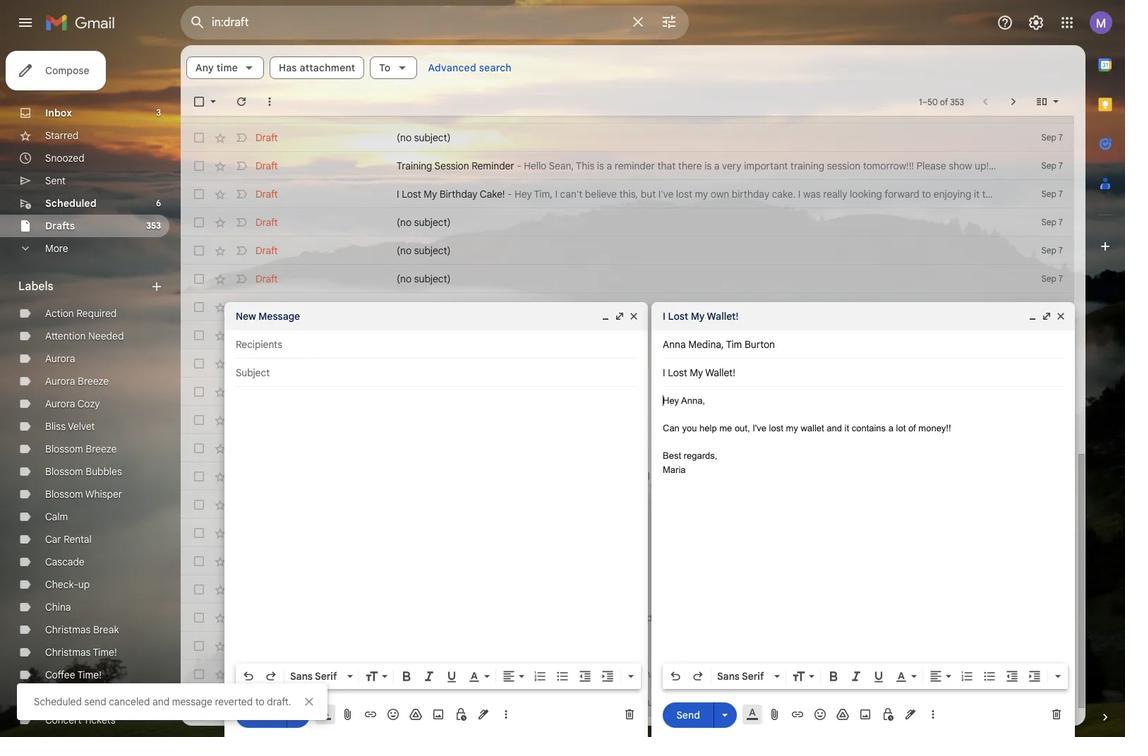 Task type: locate. For each thing, give the bounding box(es) containing it.
that left there at right
[[658, 160, 676, 172]]

formatting options toolbar up "in"
[[663, 664, 1068, 689]]

would
[[1087, 470, 1113, 483], [977, 696, 1004, 709]]

2 insert emoji ‪(⌘⇧2)‬ image from the left
[[813, 708, 828, 722]]

cell inside hello shawn, i hope this email finds you well. i wanted to inform you that we are planning to launch a new product next month. i would ap row
[[1024, 470, 1075, 484]]

353 down the 6
[[146, 220, 161, 231]]

redo ‪(⌘y)‬ image
[[691, 669, 705, 684]]

serif right redo ‪(⌘y)‬ icon
[[315, 670, 337, 683]]

0 horizontal spatial product
[[799, 668, 834, 681]]

sans serif option inside i lost my wallet! 'dialog'
[[715, 669, 772, 684]]

3 blossom from the top
[[45, 488, 83, 501]]

too!
[[983, 188, 1000, 201]]

not important switch
[[234, 102, 249, 117], [234, 131, 249, 145], [234, 159, 249, 173], [234, 187, 249, 201], [234, 215, 249, 229], [234, 244, 249, 258], [234, 272, 249, 286], [234, 300, 249, 314], [234, 328, 249, 342], [234, 357, 249, 371], [234, 385, 249, 399], [234, 667, 249, 681], [234, 696, 249, 710]]

5 (no from the top
[[397, 386, 412, 398]]

0 horizontal spatial would
[[977, 696, 1004, 709]]

8 draft from the top
[[256, 329, 278, 342]]

finds
[[653, 470, 675, 483]]

can right interest.
[[946, 668, 964, 681]]

insert emoji ‪(⌘⇧2)‬ image
[[386, 708, 400, 722], [813, 708, 828, 722]]

send button down redo ‪(⌘y)‬ image
[[663, 702, 714, 728]]

4 sep 7 from the top
[[1042, 217, 1063, 227]]

(no subject) link for 14th 'row' from the bottom
[[397, 272, 997, 286]]

book
[[397, 357, 420, 370]]

1 insert link ‪(⌘k)‬ image from the left
[[364, 708, 378, 722]]

aurora down attention at the top left
[[45, 352, 75, 365]]

8 sep from the top
[[1042, 330, 1057, 340]]

scheduled inside labels navigation
[[45, 197, 96, 210]]

christmas
[[45, 623, 91, 636], [45, 646, 91, 659]]

drafts link
[[45, 220, 75, 232]]

3 (no from the top
[[397, 244, 412, 257]]

5 subject) from the top
[[414, 386, 451, 398]]

0 vertical spatial 23
[[1054, 669, 1063, 679]]

lost inside message body "text box"
[[769, 423, 784, 434]]

8 7 from the top
[[1059, 330, 1063, 340]]

product inside the hello shawn, i hope this email finds you well. i wanted to inform you that we are planning to launch a new product next month. i would ap link
[[988, 470, 1023, 483]]

1 horizontal spatial hey
[[663, 395, 679, 406]]

6 sep from the top
[[1042, 273, 1057, 284]]

bulleted list ‪(⌘⇧8)‬ image
[[983, 669, 997, 684]]

message body text field inside i lost my wallet! 'dialog'
[[663, 394, 1064, 659]]

lost inside 'dialog'
[[668, 310, 689, 323]]

- right cake!
[[508, 188, 512, 201]]

break
[[93, 623, 119, 636]]

snoozed
[[45, 152, 85, 165]]

bubbles
[[86, 465, 122, 478]]

2 draft from the top
[[256, 160, 278, 172]]

and left message
[[153, 696, 170, 708]]

sep
[[1042, 132, 1057, 143], [1042, 160, 1057, 171], [1042, 189, 1057, 199], [1042, 217, 1057, 227], [1042, 245, 1057, 256], [1042, 273, 1057, 284], [1042, 302, 1057, 312], [1042, 330, 1057, 340], [1042, 358, 1057, 369], [1042, 386, 1057, 397]]

0 horizontal spatial hey
[[515, 188, 532, 201]]

0 vertical spatial can
[[1002, 188, 1020, 201]]

11 draft from the top
[[256, 668, 278, 681]]

amazon
[[636, 668, 672, 681]]

help inside main content
[[1041, 188, 1061, 201]]

- right reminder
[[517, 160, 522, 172]]

1 vertical spatial i've
[[753, 423, 767, 434]]

2 italic ‪(⌘i)‬ image from the left
[[849, 669, 864, 684]]

for inside row
[[906, 611, 919, 624]]

cold
[[45, 691, 66, 704]]

main content
[[181, 0, 1126, 726]]

9 sep from the top
[[1042, 358, 1057, 369]]

indent less ‪(⌘[)‬ image right bulleted list ‪(⌘⇧8)‬ image
[[1005, 669, 1020, 684]]

help down anna,
[[700, 423, 717, 434]]

month.
[[1048, 470, 1079, 483]]

christmas down china
[[45, 623, 91, 636]]

0 vertical spatial best
[[992, 160, 1012, 172]]

serif up opening
[[742, 670, 764, 683]]

3 (no subject) from the top
[[397, 244, 451, 257]]

regards, up the well.
[[684, 450, 718, 461]]

12 draft from the top
[[256, 696, 278, 709]]

insert files using drive image
[[409, 708, 423, 722]]

0 horizontal spatial message body text field
[[236, 394, 637, 659]]

0 horizontal spatial concert
[[45, 714, 82, 727]]

recently
[[576, 611, 612, 624]]

1 vertical spatial for
[[1113, 696, 1126, 709]]

indent less ‪(⌘[)‬ image for indent more ‪(⌘])‬ icon
[[578, 669, 592, 684]]

pop out image for minimize icon
[[1041, 311, 1053, 322]]

None checkbox
[[192, 639, 206, 653]]

0 horizontal spatial this
[[608, 470, 624, 483]]

me
[[1063, 188, 1077, 201], [720, 423, 732, 434], [1021, 668, 1035, 681]]

to button
[[370, 56, 417, 79]]

0 vertical spatial aug 23
[[1037, 669, 1063, 679]]

serif for sans serif 'option' inside the i lost my wallet! 'dialog'
[[742, 670, 764, 683]]

2 pop out image from the left
[[1041, 311, 1053, 322]]

excited
[[578, 696, 611, 709]]

0 vertical spatial product
[[988, 470, 1023, 483]]

1 horizontal spatial is
[[705, 160, 712, 172]]

draft for 11th not important switch from the bottom of the main content containing any time
[[256, 160, 278, 172]]

i down the training
[[397, 188, 399, 201]]

sent
[[45, 174, 66, 187]]

concert inside labels navigation
[[45, 714, 82, 727]]

insert photo image
[[431, 708, 446, 722], [859, 708, 873, 722]]

1 message body text field from the left
[[236, 394, 637, 659]]

sans serif for sans serif 'option' inside the i lost my wallet! 'dialog'
[[717, 670, 764, 683]]

7 for 12th not important switch from the bottom of the main content containing any time
[[1059, 132, 1063, 143]]

1 subject) from the top
[[414, 131, 451, 144]]

inbox
[[45, 107, 72, 119]]

toggle confidential mode image
[[454, 708, 468, 722]]

bulleted list ‪(⌘⇧8)‬ image
[[556, 669, 570, 684]]

1 draft from the top
[[256, 131, 278, 144]]

main content containing any time
[[181, 0, 1126, 726]]

1 horizontal spatial close image
[[1056, 311, 1067, 322]]

insert link ‪(⌘k)‬ image for attach files icon at the left of page
[[364, 708, 378, 722]]

across
[[759, 668, 788, 681]]

1 horizontal spatial of
[[909, 423, 916, 434]]

0 vertical spatial are
[[857, 470, 871, 483]]

of right plans
[[717, 696, 726, 709]]

can inside message body "text box"
[[663, 423, 680, 434]]

23 right indent more ‪(⌘])‬ image
[[1054, 669, 1063, 679]]

send for send button inside the dialog
[[249, 709, 273, 721]]

8 sep 7 from the top
[[1042, 330, 1063, 340]]

new left store
[[775, 696, 794, 709]]

aug
[[1037, 669, 1052, 679], [1037, 697, 1052, 708]]

it left too!
[[974, 188, 980, 201]]

7 for 5th not important switch from the bottom of the main content containing any time
[[1059, 330, 1063, 340]]

2 sep from the top
[[1042, 160, 1057, 171]]

1 insert signature image from the left
[[477, 708, 491, 722]]

Subject field
[[236, 366, 637, 380], [663, 366, 1064, 380]]

subject) for 12th not important switch from the bottom of the main content containing any time
[[414, 131, 451, 144]]

my inside row
[[921, 611, 935, 624]]

4 draft from the top
[[256, 216, 278, 229]]

underline ‪(⌘u)‬ image
[[445, 670, 459, 684]]

insert signature image
[[477, 708, 491, 722], [904, 708, 918, 722]]

aurora for aurora link
[[45, 352, 75, 365]]

1 sep 7 from the top
[[1042, 132, 1063, 143]]

minimize image
[[600, 311, 611, 322]]

9 7 from the top
[[1059, 358, 1063, 369]]

1 christmas from the top
[[45, 623, 91, 636]]

sans serif right redo ‪(⌘y)‬ icon
[[290, 670, 337, 683]]

formatting options toolbar for insert photo within the i lost my wallet! 'dialog'
[[663, 664, 1068, 689]]

clear search image
[[624, 8, 652, 36]]

indent less ‪(⌘[)‬ image
[[578, 669, 592, 684], [1005, 669, 1020, 684]]

store
[[796, 696, 819, 709]]

send down draft.
[[249, 709, 273, 721]]

sep for eighth 'row' from the top of the main content containing any time
[[1042, 302, 1057, 312]]

insert photo image left toggle confidential mode icon
[[431, 708, 446, 722]]

action required
[[45, 307, 117, 320]]

send button for redo ‪(⌘y)‬ image
[[663, 702, 714, 728]]

of
[[940, 96, 948, 107], [909, 423, 916, 434], [717, 696, 726, 709]]

7 7 from the top
[[1059, 302, 1063, 312]]

and inside i lost my wallet! 'dialog'
[[827, 423, 842, 434]]

aug inside 'element'
[[1037, 697, 1052, 708]]

search mail image
[[185, 10, 210, 35]]

0 vertical spatial time!
[[93, 646, 117, 659]]

send button down redo ‪(⌘y)‬ icon
[[236, 702, 287, 728]]

0 vertical spatial would
[[1087, 470, 1113, 483]]

numbered list ‪(⌘⇧7)‬ image
[[533, 669, 547, 684]]

2 formatting options toolbar from the left
[[663, 664, 1068, 689]]

9 not important switch from the top
[[234, 328, 249, 342]]

draft for eighth not important switch from the top of the main content containing any time
[[256, 301, 278, 314]]

my left wallet
[[786, 423, 798, 434]]

sep for 10th 'row' from the top of the main content containing any time
[[1042, 358, 1057, 369]]

1 undo ‪(⌘z)‬ image from the left
[[241, 669, 256, 684]]

my inside main content
[[424, 188, 437, 201]]

aug right if
[[1037, 697, 1052, 708]]

0 horizontal spatial best
[[663, 450, 681, 461]]

claiming
[[739, 611, 777, 624]]

advanced search options image
[[655, 8, 684, 36]]

new
[[967, 470, 985, 483], [775, 696, 794, 709]]

insert signature image right toggle confidential mode icon
[[477, 708, 491, 722]]

sean,
[[549, 160, 574, 172]]

rental
[[64, 533, 92, 546]]

0 vertical spatial aurora
[[45, 352, 75, 365]]

1 serif from the left
[[315, 670, 337, 683]]

subject field inside i lost my wallet! 'dialog'
[[663, 366, 1064, 380]]

aug 23 right if
[[1037, 697, 1063, 708]]

1 horizontal spatial concert tickets
[[397, 301, 467, 314]]

book recommendations
[[397, 357, 505, 370]]

send inside i lost my wallet! 'dialog'
[[677, 709, 700, 721]]

downtown
[[870, 696, 917, 709]]

hello inside 'row'
[[524, 160, 547, 172]]

cell
[[1024, 470, 1075, 484], [1024, 526, 1075, 540], [1024, 554, 1075, 568], [1024, 583, 1075, 597], [1024, 611, 1075, 625], [1024, 639, 1075, 653]]

send button inside i lost my wallet! 'dialog'
[[663, 702, 714, 728]]

0 vertical spatial dear
[[513, 611, 534, 624]]

concert tickets up surfing tomorrow?
[[397, 301, 467, 314]]

aug for me
[[1037, 669, 1052, 679]]

can down "hey anna,"
[[663, 423, 680, 434]]

sans right redo ‪(⌘y)‬ icon
[[290, 670, 313, 683]]

sans inside i lost my wallet! 'dialog'
[[717, 670, 740, 683]]

insert emoji ‪(⌘⇧2)‬ image left insert files using drive image
[[386, 708, 400, 722]]

i've right the but
[[659, 188, 674, 201]]

wed, aug 23, 2023, 3:56 pm element
[[1037, 696, 1063, 710]]

2 23 from the top
[[1054, 697, 1063, 708]]

3 7 from the top
[[1059, 189, 1063, 199]]

support image
[[997, 14, 1014, 31]]

2 (no subject) link from the top
[[397, 215, 997, 229]]

insert link ‪(⌘k)‬ image
[[364, 708, 378, 722], [791, 708, 805, 722]]

0 horizontal spatial close image
[[628, 311, 640, 322]]

0 horizontal spatial insert emoji ‪(⌘⇧2)‬ image
[[386, 708, 400, 722]]

insert signature image for toggle confidential mode image
[[904, 708, 918, 722]]

0 horizontal spatial dear
[[489, 696, 510, 709]]

serif inside i lost my wallet! 'dialog'
[[742, 670, 764, 683]]

2 cell from the top
[[1024, 526, 1075, 540]]

breeze
[[78, 375, 109, 388], [86, 443, 117, 455]]

1 sans serif from the left
[[290, 670, 337, 683]]

353
[[951, 96, 964, 107], [146, 220, 161, 231]]

0 horizontal spatial 353
[[146, 220, 161, 231]]

(no subject) link for 19th 'row' from the bottom
[[397, 131, 997, 145]]

formatting options toolbar
[[236, 664, 641, 689], [663, 664, 1068, 689]]

7 draft from the top
[[256, 301, 278, 314]]

a
[[607, 160, 612, 172], [714, 160, 720, 172], [1121, 188, 1126, 201], [889, 423, 894, 434], [959, 470, 964, 483], [655, 611, 661, 624], [791, 668, 796, 681], [767, 696, 773, 709]]

a right 'by'
[[1121, 188, 1126, 201]]

time!
[[93, 646, 117, 659], [77, 669, 102, 681]]

insert photo image inside i lost my wallet! 'dialog'
[[859, 708, 873, 722]]

italic ‪(⌘i)‬ image right bold ‪(⌘b)‬ image
[[849, 669, 864, 684]]

2 send button from the left
[[663, 702, 714, 728]]

has
[[279, 61, 297, 74]]

close image inside i lost my wallet! 'dialog'
[[1056, 311, 1067, 322]]

0 horizontal spatial send button
[[236, 702, 287, 728]]

i right information.
[[1018, 611, 1020, 624]]

serif inside dialog
[[315, 670, 337, 683]]

breeze up cozy
[[78, 375, 109, 388]]

0 vertical spatial tickets
[[435, 301, 467, 314]]

Search mail text field
[[212, 16, 621, 30]]

aurora for aurora breeze
[[45, 375, 75, 388]]

1 close image from the left
[[628, 311, 640, 322]]

serif for sans serif 'option' related to redo ‪(⌘y)‬ icon
[[315, 670, 337, 683]]

sep 7 for 10th 'row' from the top of the main content containing any time
[[1042, 358, 1063, 369]]

2 close image from the left
[[1056, 311, 1067, 322]]

concert tickets down poem
[[45, 714, 116, 727]]

sep for 16th 'row' from the bottom
[[1042, 217, 1057, 227]]

it inside message body "text box"
[[845, 423, 849, 434]]

settings image
[[1028, 14, 1045, 31]]

scheduled down coffee
[[34, 696, 82, 708]]

attach files image
[[341, 708, 355, 722]]

tomorrow!!!
[[863, 160, 914, 172]]

5 draft from the top
[[256, 244, 278, 257]]

regards,
[[1015, 160, 1052, 172], [684, 450, 718, 461]]

1 horizontal spatial dear
[[513, 611, 534, 624]]

hey left tim,
[[515, 188, 532, 201]]

6 sep 7 from the top
[[1042, 273, 1063, 284]]

aurora for aurora cozy
[[45, 398, 75, 410]]

tickets up tomorrow?
[[435, 301, 467, 314]]

any
[[196, 61, 214, 74]]

send inside dialog
[[249, 709, 273, 721]]

a left 'lot' on the bottom right of page
[[889, 423, 894, 434]]

2 christmas from the top
[[45, 646, 91, 659]]

indent less ‪(⌘[)‬ image for indent more ‪(⌘])‬ image
[[1005, 669, 1020, 684]]

0 vertical spatial blossom
[[45, 443, 83, 455]]

from
[[805, 611, 826, 624]]

(no subject) for fifth not important switch from the top of the main content containing any time
[[397, 216, 451, 229]]

0 horizontal spatial are
[[561, 696, 576, 709]]

own
[[711, 188, 730, 201]]

lost for i lost my wallet!
[[668, 310, 689, 323]]

draft for 12th not important switch from the top of the main content containing any time
[[256, 668, 278, 681]]

1 insert emoji ‪(⌘⇧2)‬ image from the left
[[386, 708, 400, 722]]

message body text field for italic ‪(⌘i)‬ icon associated with underline ‪(⌘u)‬ icon
[[236, 394, 637, 659]]

1 horizontal spatial message body text field
[[663, 394, 1064, 659]]

our
[[672, 696, 688, 709]]

2 vertical spatial blossom
[[45, 488, 83, 501]]

subject field down surfing tomorrow?
[[236, 366, 637, 380]]

1 vertical spatial concert
[[45, 714, 82, 727]]

1 send from the left
[[249, 709, 273, 721]]

1 (no subject) link from the top
[[397, 131, 997, 145]]

china link
[[45, 601, 71, 614]]

aug 23
[[1037, 669, 1063, 679], [1037, 697, 1063, 708]]

5 (no subject) link from the top
[[397, 385, 997, 399]]

1 horizontal spatial 353
[[951, 96, 964, 107]]

-
[[517, 160, 522, 172], [508, 188, 512, 201], [453, 668, 458, 681], [482, 696, 486, 709]]

my inside i lost my wallet! 'dialog'
[[691, 310, 705, 323]]

really
[[824, 188, 848, 201]]

insert files using drive image
[[836, 708, 850, 722]]

i've right out,
[[753, 423, 767, 434]]

0 horizontal spatial was
[[518, 668, 535, 681]]

my for birthday
[[424, 188, 437, 201]]

sep 7 for eighth 'row' from the top of the main content containing any time
[[1042, 302, 1063, 312]]

concert
[[397, 301, 433, 314], [45, 714, 82, 727]]

(no for 12th not important switch from the bottom of the main content containing any time
[[397, 131, 412, 144]]

1 horizontal spatial was
[[804, 188, 821, 201]]

regards, right the "up!"
[[1015, 160, 1052, 172]]

bliss velvet
[[45, 420, 95, 433]]

0 horizontal spatial sans
[[290, 670, 313, 683]]

1 horizontal spatial insert link ‪(⌘k)‬ image
[[791, 708, 805, 722]]

draft for 11th not important switch
[[256, 386, 278, 398]]

scheduled inside alert
[[34, 696, 82, 708]]

close image right minimize image
[[628, 311, 640, 322]]

website
[[675, 668, 709, 681]]

1 horizontal spatial concert tickets link
[[397, 300, 997, 314]]

i up the anna
[[663, 310, 666, 323]]

1 aug from the top
[[1037, 669, 1052, 679]]

for right the us
[[1113, 696, 1126, 709]]

my for wallet!
[[691, 310, 705, 323]]

session
[[435, 160, 469, 172]]

more options image
[[502, 708, 511, 722]]

2 aug from the top
[[1037, 697, 1052, 708]]

1 more send options image from the left
[[291, 708, 305, 722]]

0 horizontal spatial subject field
[[236, 366, 637, 380]]

0 vertical spatial new
[[967, 470, 985, 483]]

wanted
[[724, 470, 756, 483], [1023, 611, 1056, 624]]

1 vertical spatial breeze
[[86, 443, 117, 455]]

1 sans from the left
[[290, 670, 313, 683]]

close image up thu, sep 7, 2023, 2:46 pm element
[[1056, 311, 1067, 322]]

send button
[[236, 702, 287, 728], [663, 702, 714, 728]]

indent less ‪(⌘[)‬ image left indent more ‪(⌘])‬ icon
[[578, 669, 592, 684]]

0 vertical spatial i've
[[659, 188, 674, 201]]

1 (no from the top
[[397, 131, 412, 144]]

1 aug 23 from the top
[[1037, 669, 1063, 679]]

0 vertical spatial breeze
[[78, 375, 109, 388]]

redo ‪(⌘y)‬ image
[[264, 669, 278, 684]]

aug 23 for could
[[1037, 697, 1063, 708]]

i've
[[659, 188, 674, 201], [753, 423, 767, 434]]

check-up
[[45, 578, 90, 591]]

1 vertical spatial time!
[[77, 669, 102, 681]]

dialog
[[225, 302, 648, 737]]

2 vertical spatial that
[[837, 668, 855, 681]]

1 horizontal spatial formatting options toolbar
[[663, 664, 1068, 689]]

this
[[608, 470, 624, 483], [1100, 611, 1117, 624]]

breeze for aurora breeze
[[78, 375, 109, 388]]

4 row from the top
[[181, 180, 1126, 208]]

it left 'by'
[[1100, 188, 1105, 201]]

2 subject field from the left
[[663, 366, 1064, 380]]

close image inside dialog
[[628, 311, 640, 322]]

i right 'jennifer,'
[[513, 668, 515, 681]]

pop out image inside i lost my wallet! 'dialog'
[[1041, 311, 1053, 322]]

are left excited
[[561, 696, 576, 709]]

to left report
[[1058, 611, 1067, 624]]

maria inside 'row'
[[1054, 160, 1079, 172]]

burton
[[745, 338, 775, 351]]

information.
[[961, 611, 1015, 624]]

send button inside dialog
[[236, 702, 287, 728]]

8 not important switch from the top
[[234, 300, 249, 314]]

product feedback - dear rachel,we are excited to announce our plans of opening a new store location in downtown chicago. we would love if you could join us for
[[397, 696, 1126, 709]]

thu, sep 7, 2023, 2:38 pm element
[[1042, 385, 1063, 399]]

None checkbox
[[192, 526, 206, 540], [192, 554, 206, 568], [192, 583, 206, 597], [192, 611, 206, 625], [192, 667, 206, 681], [192, 526, 206, 540], [192, 554, 206, 568], [192, 583, 206, 597], [192, 611, 206, 625], [192, 667, 206, 681]]

23 inside 'element'
[[1054, 697, 1063, 708]]

2 vertical spatial aurora
[[45, 398, 75, 410]]

sep 7 for 17th 'row' from the bottom
[[1042, 189, 1063, 199]]

blossom up calm
[[45, 488, 83, 501]]

can right too!
[[1002, 188, 1020, 201]]

coffee time! link
[[45, 669, 102, 681]]

1 horizontal spatial maria
[[1054, 160, 1079, 172]]

0 horizontal spatial italic ‪(⌘i)‬ image
[[422, 669, 436, 684]]

starred
[[45, 129, 79, 142]]

undo ‪(⌘z)‬ image left redo ‪(⌘y)‬ image
[[669, 669, 683, 684]]

dear james, i recently received a suspicious email claiming to be from facebook asking for my login information. i wanted to report this an row
[[181, 604, 1126, 632]]

1 horizontal spatial send
[[677, 709, 700, 721]]

attach files image
[[768, 708, 782, 722]]

1 vertical spatial of
[[909, 423, 916, 434]]

1 vertical spatial product
[[799, 668, 834, 681]]

wanted right the well.
[[724, 470, 756, 483]]

breeze for blossom breeze
[[86, 443, 117, 455]]

sep for 11th 'row' from the top of the main content containing any time
[[1042, 386, 1057, 397]]

more send options image for send button inside the dialog
[[291, 708, 305, 722]]

product up store
[[799, 668, 834, 681]]

0 horizontal spatial more send options image
[[291, 708, 305, 722]]

you inside message body "text box"
[[682, 423, 697, 434]]

0 horizontal spatial can
[[663, 423, 680, 434]]

close image for pop out image inside the i lost my wallet! 'dialog'
[[1056, 311, 1067, 322]]

0 horizontal spatial maria
[[663, 464, 686, 475]]

sans serif inside i lost my wallet! 'dialog'
[[717, 670, 764, 683]]

subject) for fifth not important switch from the top of the main content containing any time
[[414, 216, 451, 229]]

1 is from the left
[[597, 160, 604, 172]]

training
[[397, 160, 432, 172]]

7 for 11th not important switch
[[1059, 386, 1063, 397]]

1 insert photo image from the left
[[431, 708, 446, 722]]

draft for 6th not important switch
[[256, 244, 278, 257]]

2 blossom from the top
[[45, 465, 83, 478]]

0 horizontal spatial is
[[597, 160, 604, 172]]

christmas for christmas break
[[45, 623, 91, 636]]

hello left sean,
[[524, 160, 547, 172]]

would left ap
[[1087, 470, 1113, 483]]

0 horizontal spatial concert tickets
[[45, 714, 116, 727]]

0 horizontal spatial indent less ‪(⌘[)‬ image
[[578, 669, 592, 684]]

1 horizontal spatial help
[[1041, 188, 1061, 201]]

login
[[937, 611, 959, 624]]

0 horizontal spatial for
[[906, 611, 919, 624]]

2 more send options image from the left
[[718, 708, 732, 722]]

0 vertical spatial scheduled
[[45, 197, 96, 210]]

more send options image
[[291, 708, 305, 722], [718, 708, 732, 722]]

1 vertical spatial would
[[977, 696, 1004, 709]]

2 (no from the top
[[397, 216, 412, 229]]

concert tickets inside 'row'
[[397, 301, 467, 314]]

formatting options toolbar inside dialog
[[236, 664, 641, 689]]

hello left shawn,
[[517, 470, 540, 483]]

0 horizontal spatial formatting options toolbar
[[236, 664, 641, 689]]

indent more ‪(⌘])‬ image
[[601, 669, 615, 684]]

1 subject field from the left
[[236, 366, 637, 380]]

maria
[[1054, 160, 1079, 172], [663, 464, 686, 475]]

a right opening
[[767, 696, 773, 709]]

0 horizontal spatial undo ‪(⌘z)‬ image
[[241, 669, 256, 684]]

wanted inside the hello shawn, i hope this email finds you well. i wanted to inform you that we are planning to launch a new product next month. i would ap link
[[724, 470, 756, 483]]

2 horizontal spatial and
[[827, 423, 842, 434]]

1 sans serif option from the left
[[287, 669, 345, 684]]

aurora down aurora link
[[45, 375, 75, 388]]

me left find
[[1063, 188, 1077, 201]]

toggle split pane mode image
[[1035, 95, 1049, 109]]

pop out image right minimize icon
[[1041, 311, 1053, 322]]

1 blossom from the top
[[45, 443, 83, 455]]

0 vertical spatial lost
[[402, 188, 421, 201]]

subject) for 6th not important switch
[[414, 244, 451, 257]]

0 horizontal spatial pop out image
[[614, 311, 626, 322]]

refresh image
[[234, 95, 249, 109]]

1 vertical spatial are
[[561, 696, 576, 709]]

draft for 10th not important switch from the bottom of the main content containing any time
[[256, 188, 278, 201]]

1 vertical spatial best
[[663, 450, 681, 461]]

cold poem
[[45, 691, 94, 704]]

row
[[181, 95, 1075, 124], [181, 124, 1075, 152], [181, 152, 1079, 180], [181, 180, 1126, 208], [181, 208, 1075, 237], [181, 237, 1075, 265], [181, 265, 1075, 293], [181, 293, 1075, 321], [181, 321, 1075, 350], [181, 350, 1075, 378], [181, 378, 1075, 406], [181, 406, 1075, 434], [181, 434, 1075, 462], [181, 491, 1075, 519], [181, 519, 1075, 547], [181, 547, 1075, 575], [181, 575, 1075, 604], [181, 632, 1075, 660], [181, 660, 1126, 688], [181, 688, 1126, 717]]

2 undo ‪(⌘z)‬ image from the left
[[669, 669, 683, 684]]

and inside main content
[[712, 668, 729, 681]]

dear inside row
[[513, 611, 534, 624]]

2 insert link ‪(⌘k)‬ image from the left
[[791, 708, 805, 722]]

0 vertical spatial maria
[[1054, 160, 1079, 172]]

(no subject) for seventh not important switch
[[397, 273, 451, 285]]

5 (no subject) from the top
[[397, 386, 451, 398]]

time! down break
[[93, 646, 117, 659]]

aurora breeze link
[[45, 375, 109, 388]]

1 horizontal spatial insert photo image
[[859, 708, 873, 722]]

,
[[722, 338, 724, 351]]

4 (no from the top
[[397, 273, 412, 285]]

required
[[76, 307, 117, 320]]

353 right 50
[[951, 96, 964, 107]]

insert signature image left more options image
[[904, 708, 918, 722]]

hey left anna,
[[663, 395, 679, 406]]

5 not important switch from the top
[[234, 215, 249, 229]]

1 horizontal spatial tickets
[[435, 301, 467, 314]]

check-
[[45, 578, 78, 591]]

has attachment button
[[270, 56, 365, 79]]

1 horizontal spatial insert signature image
[[904, 708, 918, 722]]

italic ‪(⌘i)‬ image for underline ‪(⌘u)‬ image
[[849, 669, 864, 684]]

maria down thu, sep 7, 2023, 4:48 pm element
[[1054, 160, 1079, 172]]

insert photo image inside dialog
[[431, 708, 446, 722]]

subject) for 11th not important switch
[[414, 386, 451, 398]]

to inside alert
[[255, 696, 265, 708]]

3 subject) from the top
[[414, 244, 451, 257]]

best up finds
[[663, 450, 681, 461]]

wanted inside dear james, i recently received a suspicious email claiming to be from facebook asking for my login information. i wanted to report this an link
[[1023, 611, 1056, 624]]

sans serif option
[[287, 669, 345, 684], [715, 669, 772, 684]]

draft for 5th not important switch from the bottom of the main content containing any time
[[256, 329, 278, 342]]

0 vertical spatial concert
[[397, 301, 433, 314]]

5 7 from the top
[[1059, 245, 1063, 256]]

9 sep 7 from the top
[[1042, 358, 1063, 369]]

was up the rachel,we
[[518, 668, 535, 681]]

attention needed link
[[45, 330, 124, 342]]

christmas up coffee time!
[[45, 646, 91, 659]]

toggle confidential mode image
[[881, 708, 895, 722]]

1 (no subject) from the top
[[397, 131, 451, 144]]

subject field inside dialog
[[236, 366, 637, 380]]

2 sans serif from the left
[[717, 670, 764, 683]]

1 pop out image from the left
[[614, 311, 626, 322]]

pop out image right minimize image
[[614, 311, 626, 322]]

us
[[1100, 696, 1111, 709]]

7 for 6th not important switch
[[1059, 245, 1063, 256]]

3 aurora from the top
[[45, 398, 75, 410]]

numbered list ‪(⌘⇧7)‬ image
[[960, 669, 974, 684]]

0 vertical spatial wanted
[[724, 470, 756, 483]]

1 horizontal spatial indent less ‪(⌘[)‬ image
[[1005, 669, 1020, 684]]

aurora up bliss
[[45, 398, 75, 410]]

lost inside 'row'
[[402, 188, 421, 201]]

love
[[1007, 696, 1025, 709]]

0 vertical spatial of
[[940, 96, 948, 107]]

2 vertical spatial me
[[1021, 668, 1035, 681]]

concert tickets link down poem
[[45, 714, 116, 727]]

sent link
[[45, 174, 66, 187]]

close image
[[628, 311, 640, 322], [1056, 311, 1067, 322]]

concert tickets link up the surfing tomorrow? link
[[397, 300, 997, 314]]

1 vertical spatial concert tickets link
[[45, 714, 116, 727]]

drafts
[[45, 220, 75, 232]]

1 vertical spatial can
[[663, 423, 680, 434]]

0 horizontal spatial it
[[845, 423, 849, 434]]

undo ‪(⌘z)‬ image
[[241, 669, 256, 684], [669, 669, 683, 684]]

dear down 'jennifer,'
[[489, 696, 510, 709]]

send
[[249, 709, 273, 721], [677, 709, 700, 721]]

location
[[822, 696, 858, 709]]

italic ‪(⌘i)‬ image
[[422, 669, 436, 684], [849, 669, 864, 684]]

2 message body text field from the left
[[663, 394, 1064, 659]]

cell for hello shawn, i hope this email finds you well. i wanted to inform you that we are planning to launch a new product next month. i would ap row at the bottom of page
[[1024, 470, 1075, 484]]

6 7 from the top
[[1059, 273, 1063, 284]]

1 horizontal spatial and
[[712, 668, 729, 681]]

(no subject) link
[[397, 131, 997, 145], [397, 215, 997, 229], [397, 244, 997, 258], [397, 272, 997, 286], [397, 385, 997, 399]]

of inside message body "text box"
[[909, 423, 916, 434]]

cell inside dear james, i recently received a suspicious email claiming to be from facebook asking for my login information. i wanted to report this an row
[[1024, 611, 1075, 625]]

1 horizontal spatial can
[[946, 668, 964, 681]]

my right underline ‪(⌘u)‬ image
[[891, 668, 905, 681]]

lost down there at right
[[676, 188, 693, 201]]

7 for fifth not important switch from the top of the main content containing any time
[[1059, 217, 1063, 227]]

1 horizontal spatial sans serif option
[[715, 669, 772, 684]]

subject) for seventh not important switch
[[414, 273, 451, 285]]

more send options image left attach files icon at the left of page
[[291, 708, 305, 722]]

draft for 10th not important switch from the top
[[256, 357, 278, 370]]

0 horizontal spatial help
[[700, 423, 717, 434]]

draft.
[[267, 696, 291, 708]]

6 draft from the top
[[256, 273, 278, 285]]

message body text field containing hey anna,
[[663, 394, 1064, 659]]

draft for 12th not important switch from the bottom of the main content containing any time
[[256, 131, 278, 144]]

3 (no subject) link from the top
[[397, 244, 997, 258]]

Message Body text field
[[236, 394, 637, 659], [663, 394, 1064, 659]]

0 horizontal spatial my
[[424, 188, 437, 201]]

2 (no subject) from the top
[[397, 216, 451, 229]]

sep for 19th 'row' from the bottom
[[1042, 132, 1057, 143]]

tickets inside 'row'
[[435, 301, 467, 314]]

1 23 from the top
[[1054, 669, 1063, 679]]

5 sep from the top
[[1042, 245, 1057, 256]]

wallet
[[801, 423, 824, 434]]

draft for seventh not important switch
[[256, 273, 278, 285]]

italic ‪(⌘i)‬ image right bold ‪(⌘b)‬ icon
[[422, 669, 436, 684]]

sep 7 for 19th 'row' from the bottom
[[1042, 132, 1063, 143]]

tab list
[[1086, 45, 1126, 686]]

close image for pop out image associated with minimize image
[[628, 311, 640, 322]]

0 vertical spatial lost
[[676, 188, 693, 201]]

that inside row
[[821, 470, 839, 483]]

4 (no subject) link from the top
[[397, 272, 997, 286]]

inbox link
[[45, 107, 72, 119]]

if
[[1027, 696, 1033, 709]]

hello shawn, i hope this email finds you well. i wanted to inform you that we are planning to launch a new product next month. i would ap row
[[181, 462, 1126, 491]]

snoozed link
[[45, 152, 85, 165]]

1 vertical spatial this
[[1100, 611, 1117, 624]]

tickets down send
[[84, 714, 116, 727]]

tim,
[[534, 188, 553, 201]]

new inside 'row'
[[775, 696, 794, 709]]

discard draft ‪(⌘⇧d)‬ image
[[1050, 708, 1064, 722]]

3
[[156, 107, 161, 118]]

1 send button from the left
[[236, 702, 287, 728]]

christmas break
[[45, 623, 119, 636]]

0 horizontal spatial insert photo image
[[431, 708, 446, 722]]

None search field
[[181, 6, 689, 40]]

(no subject) for 6th not important switch
[[397, 244, 451, 257]]

formatting options toolbar inside i lost my wallet! 'dialog'
[[663, 664, 1068, 689]]

insert photo image left toggle confidential mode image
[[859, 708, 873, 722]]

pop out image
[[614, 311, 626, 322], [1041, 311, 1053, 322]]

lost down the training
[[402, 188, 421, 201]]



Task type: vqa. For each thing, say whether or not it's contained in the screenshot.
button
no



Task type: describe. For each thing, give the bounding box(es) containing it.
insert signature image for toggle confidential mode icon
[[477, 708, 491, 722]]

with
[[1037, 668, 1056, 681]]

bold ‪(⌘b)‬ image
[[827, 669, 841, 684]]

sans serif option for redo ‪(⌘y)‬ image
[[715, 669, 772, 684]]

9 row from the top
[[181, 321, 1075, 350]]

blossom bubbles link
[[45, 465, 122, 478]]

china
[[45, 601, 71, 614]]

out,
[[735, 423, 750, 434]]

regards, inside 'row'
[[1015, 160, 1052, 172]]

undo ‪(⌘z)‬ image for redo ‪(⌘y)‬ icon
[[241, 669, 256, 684]]

a right this
[[607, 160, 612, 172]]

reminder
[[472, 160, 515, 172]]

sep for ninth 'row' from the top of the main content containing any time
[[1042, 330, 1057, 340]]

could
[[1054, 696, 1079, 709]]

anna medina , tim burton
[[663, 338, 775, 351]]

blossom for blossom bubbles
[[45, 465, 83, 478]]

17 row from the top
[[181, 575, 1075, 604]]

sep for 14th 'row' from the bottom
[[1042, 273, 1057, 284]]

best regards, maria
[[663, 450, 718, 475]]

cascade link
[[45, 556, 84, 568]]

16 row from the top
[[181, 547, 1075, 575]]

you left the well.
[[677, 470, 694, 483]]

tickets inside labels navigation
[[84, 714, 116, 727]]

to left be
[[779, 611, 788, 624]]

more formatting options image
[[1051, 669, 1066, 684]]

you left bulleted list ‪(⌘⇧8)‬ image
[[966, 668, 982, 681]]

more
[[1059, 668, 1082, 681]]

a right across
[[791, 668, 796, 681]]

aurora cozy
[[45, 398, 100, 410]]

you right the inform on the bottom right
[[802, 470, 818, 483]]

(no for seventh not important switch
[[397, 273, 412, 285]]

1 vertical spatial dear
[[489, 696, 510, 709]]

12 not important switch from the top
[[234, 667, 249, 681]]

browsing
[[538, 668, 578, 681]]

italic ‪(⌘i)‬ image for underline ‪(⌘u)‬ icon
[[422, 669, 436, 684]]

to right forward
[[922, 188, 932, 201]]

velvet
[[68, 420, 95, 433]]

11 not important switch from the top
[[234, 385, 249, 399]]

6 (no from the top
[[397, 668, 412, 681]]

1 horizontal spatial me
[[1021, 668, 1035, 681]]

very
[[722, 160, 742, 172]]

13 not important switch from the top
[[234, 696, 249, 710]]

sans for sans serif 'option' related to redo ‪(⌘y)‬ icon
[[290, 670, 313, 683]]

0 vertical spatial this
[[608, 470, 624, 483]]

6 subject) from the top
[[414, 668, 451, 681]]

i inside i lost my wallet! 'dialog'
[[663, 310, 666, 323]]

(no subject) for 12th not important switch from the bottom of the main content containing any time
[[397, 131, 451, 144]]

blossom for blossom breeze
[[45, 443, 83, 455]]

(no for 11th not important switch
[[397, 386, 412, 398]]

poem
[[68, 691, 94, 704]]

attention needed
[[45, 330, 124, 342]]

announce
[[625, 696, 670, 709]]

product
[[397, 696, 432, 709]]

sep for 3rd 'row' from the top of the main content containing any time
[[1042, 160, 1057, 171]]

minimize image
[[1027, 311, 1039, 322]]

please
[[917, 160, 947, 172]]

scheduled send canceled and message reverted to draft.
[[34, 696, 291, 708]]

of inside 'row'
[[717, 696, 726, 709]]

contains
[[852, 423, 886, 434]]

calm
[[45, 511, 68, 523]]

5 row from the top
[[181, 208, 1075, 237]]

2 horizontal spatial it
[[1100, 188, 1105, 201]]

lost inside 'row'
[[676, 188, 693, 201]]

this
[[576, 160, 595, 172]]

blossom whisper link
[[45, 488, 122, 501]]

reverted
[[215, 696, 253, 708]]

hello inside hello shawn, i hope this email finds you well. i wanted to inform you that we are planning to launch a new product next month. i would ap row
[[517, 470, 540, 483]]

time! for christmas time!
[[93, 646, 117, 659]]

4 not important switch from the top
[[234, 187, 249, 201]]

rachel,we
[[513, 696, 559, 709]]

gmail image
[[45, 8, 122, 37]]

1 vertical spatial was
[[518, 668, 535, 681]]

3 not important switch from the top
[[234, 159, 249, 173]]

regards, inside best regards, maria
[[684, 450, 718, 461]]

sep for 15th 'row' from the bottom
[[1042, 245, 1057, 256]]

i right james, on the bottom
[[571, 611, 573, 624]]

blossom breeze
[[45, 443, 117, 455]]

cell for dear james, i recently received a suspicious email claiming to be from facebook asking for my login information. i wanted to report this an row
[[1024, 611, 1075, 625]]

join
[[1082, 696, 1098, 709]]

2 horizontal spatial of
[[940, 96, 948, 107]]

12 row from the top
[[181, 406, 1075, 434]]

1 horizontal spatial it
[[974, 188, 980, 201]]

scheduled for scheduled link
[[45, 197, 96, 210]]

send for send button within i lost my wallet! 'dialog'
[[677, 709, 700, 721]]

book recommendations link
[[397, 357, 997, 371]]

advanced
[[428, 61, 476, 74]]

and inside alert
[[153, 696, 170, 708]]

2 is from the left
[[705, 160, 712, 172]]

best inside best regards, maria
[[663, 450, 681, 461]]

more options image
[[929, 708, 938, 722]]

whisper
[[85, 488, 122, 501]]

we
[[961, 696, 975, 709]]

sep 7 for 11th 'row' from the top of the main content containing any time
[[1042, 386, 1063, 397]]

1 horizontal spatial for
[[1113, 696, 1126, 709]]

i right tim,
[[555, 188, 558, 201]]

time! for coffee time!
[[77, 669, 102, 681]]

dialog containing sans serif
[[225, 302, 648, 737]]

to right excited
[[614, 696, 623, 709]]

cell for 17th 'row' from the top of the main content containing any time
[[1024, 583, 1075, 597]]

labels
[[18, 280, 53, 294]]

pop out image for minimize image
[[614, 311, 626, 322]]

20 row from the top
[[181, 688, 1126, 717]]

my inside message body "text box"
[[786, 423, 798, 434]]

christmas time! link
[[45, 646, 117, 659]]

(no subject) - hi jennifer, i was browsing through the amazon website and came across a product that caught my interest. can you provide me with more informatio
[[397, 668, 1126, 681]]

car rental
[[45, 533, 92, 546]]

can't
[[560, 188, 583, 201]]

subject field for minimize icon
[[663, 366, 1064, 380]]

any time
[[196, 61, 238, 74]]

be
[[791, 611, 802, 624]]

a inside "text box"
[[889, 423, 894, 434]]

chicago.
[[919, 696, 959, 709]]

353 inside labels navigation
[[146, 220, 161, 231]]

sep 7 for 15th 'row' from the bottom
[[1042, 245, 1063, 256]]

insert photo image for toggle confidential mode icon
[[431, 708, 446, 722]]

labels heading
[[18, 280, 150, 294]]

7 for seventh not important switch
[[1059, 273, 1063, 284]]

hey inside i lost my wallet! 'dialog'
[[663, 395, 679, 406]]

0 horizontal spatial email
[[627, 470, 650, 483]]

reminder
[[615, 160, 655, 172]]

medina
[[689, 338, 722, 351]]

insert emoji ‪(⌘⇧2)‬ image for insert link ‪(⌘k)‬ icon related to attach files icon at the left of page
[[386, 708, 400, 722]]

a left very
[[714, 160, 720, 172]]

7 for 10th not important switch from the top
[[1059, 358, 1063, 369]]

maria inside best regards, maria
[[663, 464, 686, 475]]

scheduled send canceled and message reverted to draft. alert
[[17, 32, 1103, 720]]

cascade
[[45, 556, 84, 568]]

6 row from the top
[[181, 237, 1075, 265]]

wallet!
[[707, 310, 739, 323]]

to
[[379, 61, 391, 74]]

you right if
[[1036, 696, 1052, 709]]

i've inside 'row'
[[659, 188, 674, 201]]

best inside main content
[[992, 160, 1012, 172]]

2 not important switch from the top
[[234, 131, 249, 145]]

(no subject) link for 15th 'row' from the bottom
[[397, 244, 997, 258]]

would inside 'row'
[[977, 696, 1004, 709]]

attachment
[[300, 61, 355, 74]]

attention
[[45, 330, 86, 342]]

action required link
[[45, 307, 117, 320]]

session
[[827, 160, 861, 172]]

scheduled link
[[45, 197, 96, 210]]

insert link ‪(⌘k)‬ image for attach files image on the right of page
[[791, 708, 805, 722]]

sans serif option for redo ‪(⌘y)‬ icon
[[287, 669, 345, 684]]

2 row from the top
[[181, 124, 1075, 152]]

(no for fifth not important switch from the top of the main content containing any time
[[397, 216, 412, 229]]

by
[[1108, 188, 1119, 201]]

(no for 6th not important switch
[[397, 244, 412, 257]]

sep 7 for 14th 'row' from the bottom
[[1042, 273, 1063, 284]]

inform
[[771, 470, 800, 483]]

planning
[[874, 470, 912, 483]]

my left own
[[695, 188, 708, 201]]

50
[[928, 96, 938, 107]]

undo ‪(⌘z)‬ image for redo ‪(⌘y)‬ image
[[669, 669, 683, 684]]

a right received
[[655, 611, 661, 624]]

i right the well.
[[719, 470, 721, 483]]

i've inside message body "text box"
[[753, 423, 767, 434]]

sep 7 for 16th 'row' from the bottom
[[1042, 217, 1063, 227]]

are inside row
[[857, 470, 871, 483]]

(no subject) for 11th not important switch
[[397, 386, 451, 398]]

canceled
[[109, 696, 150, 708]]

cell for 18th 'row'
[[1024, 639, 1075, 653]]

a right launch
[[959, 470, 964, 483]]

labels navigation
[[0, 45, 181, 737]]

7 not important switch from the top
[[234, 272, 249, 286]]

none checkbox inside 'row'
[[192, 639, 206, 653]]

through
[[581, 668, 616, 681]]

(no subject) link for 16th 'row' from the bottom
[[397, 215, 997, 229]]

cell for fifth 'row' from the bottom of the main content containing any time
[[1024, 554, 1075, 568]]

recommendations
[[422, 357, 505, 370]]

(no subject) link for 11th 'row' from the top of the main content containing any time
[[397, 385, 997, 399]]

enjoying
[[934, 188, 972, 201]]

dear james, i recently received a suspicious email claiming to be from facebook asking for my login information. i wanted to report this an link
[[397, 611, 1126, 625]]

blossom bubbles
[[45, 465, 122, 478]]

discard draft ‪(⌘⇧d)‬ image
[[623, 708, 637, 722]]

main menu image
[[17, 14, 34, 31]]

more formatting options image
[[624, 669, 638, 684]]

send button for redo ‪(⌘y)‬ icon
[[236, 702, 287, 728]]

to left the inform on the bottom right
[[759, 470, 768, 483]]

draft for 13th not important switch
[[256, 696, 278, 709]]

i right month.
[[1082, 470, 1084, 483]]

6 not important switch from the top
[[234, 244, 249, 258]]

indent more ‪(⌘])‬ image
[[1028, 669, 1042, 684]]

find
[[1080, 188, 1097, 201]]

surfing tomorrow? link
[[397, 328, 997, 342]]

concert inside 'row'
[[397, 301, 433, 314]]

18 row from the top
[[181, 632, 1075, 660]]

i lost my wallet! dialog
[[652, 302, 1075, 737]]

in
[[860, 696, 868, 709]]

0 vertical spatial concert tickets link
[[397, 300, 997, 314]]

0 vertical spatial that
[[658, 160, 676, 172]]

to left launch
[[915, 470, 924, 483]]

blossom breeze link
[[45, 443, 117, 455]]

can you help me out, i've lost my wallet and it contains a lot of money!!
[[663, 423, 952, 434]]

23 for with
[[1054, 669, 1063, 679]]

i right cake.
[[798, 188, 801, 201]]

- left more options icon on the bottom of the page
[[482, 696, 486, 709]]

11 row from the top
[[181, 378, 1075, 406]]

underline ‪(⌘u)‬ image
[[872, 670, 886, 684]]

you right too!
[[1023, 188, 1039, 201]]

caught
[[858, 668, 889, 681]]

christmas for christmas time!
[[45, 646, 91, 659]]

training
[[791, 160, 825, 172]]

7 row from the top
[[181, 265, 1075, 293]]

sep for 17th 'row' from the bottom
[[1042, 189, 1057, 199]]

7 for eighth not important switch from the top of the main content containing any time
[[1059, 302, 1063, 312]]

sans serif for sans serif 'option' related to redo ‪(⌘y)‬ icon
[[290, 670, 337, 683]]

birthday
[[440, 188, 478, 201]]

formatting options toolbar for insert photo inside the dialog
[[236, 664, 641, 689]]

anna,
[[681, 395, 705, 406]]

well.
[[696, 470, 716, 483]]

came
[[731, 668, 756, 681]]

insert photo image for toggle confidential mode image
[[859, 708, 873, 722]]

aug 23 for with
[[1037, 669, 1063, 679]]

10 not important switch from the top
[[234, 357, 249, 371]]

me inside "text box"
[[720, 423, 732, 434]]

14 row from the top
[[181, 491, 1075, 519]]

bold ‪(⌘b)‬ image
[[400, 669, 414, 684]]

i left hope
[[577, 470, 580, 483]]

concert tickets inside labels navigation
[[45, 714, 116, 727]]

1 not important switch from the top
[[234, 102, 249, 117]]

sep 7 for ninth 'row' from the top of the main content containing any time
[[1042, 330, 1063, 340]]

1 horizontal spatial email
[[713, 611, 737, 624]]

plans
[[690, 696, 714, 709]]

15 row from the top
[[181, 519, 1075, 547]]

hey inside main content
[[515, 188, 532, 201]]

19 row from the top
[[181, 660, 1126, 688]]

time
[[217, 61, 238, 74]]

compose
[[45, 64, 89, 77]]

thu, sep 7, 2023, 2:46 pm element
[[1042, 328, 1063, 342]]

help inside i lost my wallet! 'dialog'
[[700, 423, 717, 434]]

13 row from the top
[[181, 434, 1075, 462]]

8 row from the top
[[181, 293, 1075, 321]]

older image
[[1007, 95, 1021, 109]]

- left hi
[[453, 668, 458, 681]]

aurora cozy link
[[45, 398, 100, 410]]

353 inside main content
[[951, 96, 964, 107]]

opening
[[728, 696, 765, 709]]

hope
[[582, 470, 605, 483]]

1 row from the top
[[181, 95, 1075, 124]]

hello shawn, i hope this email finds you well. i wanted to inform you that we are planning to launch a new product next month. i would ap link
[[397, 470, 1126, 484]]

send
[[84, 696, 106, 708]]

subject field for minimize image
[[236, 366, 637, 380]]

draft for fifth not important switch from the top of the main content containing any time
[[256, 216, 278, 229]]

scheduled for scheduled send canceled and message reverted to draft.
[[34, 696, 82, 708]]

aurora breeze
[[45, 375, 109, 388]]

10 row from the top
[[181, 350, 1075, 378]]

new inside row
[[967, 470, 985, 483]]

blossom for blossom whisper
[[45, 488, 83, 501]]

lost for i lost my birthday cake! - hey tim, i can't believe this, but i've lost my own birthday cake. i was really looking forward to enjoying it too! can you help me find it by a
[[402, 188, 421, 201]]

3 row from the top
[[181, 152, 1079, 180]]

cell for 6th 'row' from the bottom
[[1024, 526, 1075, 540]]

aug for you
[[1037, 697, 1052, 708]]

insert emoji ‪(⌘⇧2)‬ image for insert link ‪(⌘k)‬ icon corresponding to attach files image on the right of page
[[813, 708, 828, 722]]

0 vertical spatial me
[[1063, 188, 1077, 201]]

would inside row
[[1087, 470, 1113, 483]]

launch
[[926, 470, 956, 483]]

show
[[949, 160, 973, 172]]

car rental link
[[45, 533, 92, 546]]

more send options image for send button within i lost my wallet! 'dialog'
[[718, 708, 732, 722]]

ap
[[1116, 470, 1126, 483]]

sans for sans serif 'option' inside the i lost my wallet! 'dialog'
[[717, 670, 740, 683]]

0 vertical spatial was
[[804, 188, 821, 201]]

thu, sep 7, 2023, 2:40 pm element
[[1042, 357, 1063, 371]]

next
[[1026, 470, 1045, 483]]

thu, sep 7, 2023, 4:48 pm element
[[1042, 102, 1063, 117]]



